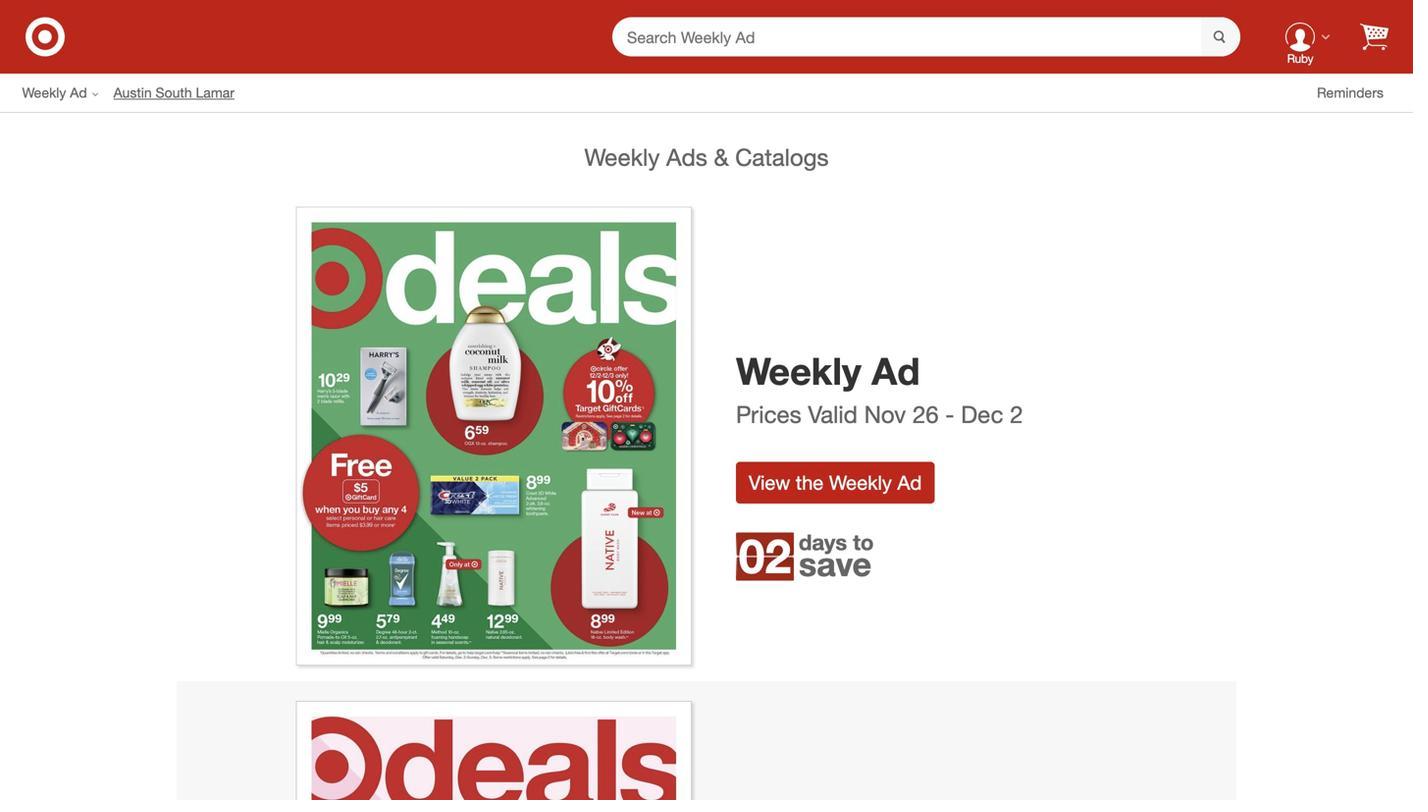 Task type: vqa. For each thing, say whether or not it's contained in the screenshot.
Eligible
no



Task type: locate. For each thing, give the bounding box(es) containing it.
weekly down go to target.com 'icon'
[[22, 84, 66, 101]]

ad up nov
[[872, 348, 920, 394]]

1 vertical spatial ad
[[872, 348, 920, 394]]

ad for weekly ad
[[70, 84, 87, 101]]

ruby link
[[1270, 6, 1331, 68]]

valid
[[808, 400, 858, 428]]

ad inside weekly ad prices valid nov 26 - dec 2
[[872, 348, 920, 394]]

-
[[946, 400, 955, 428]]

prices
[[736, 400, 802, 428]]

weekly
[[22, 84, 66, 101], [585, 143, 660, 171], [736, 348, 862, 394], [829, 471, 892, 494]]

ad
[[70, 84, 87, 101], [872, 348, 920, 394], [898, 471, 922, 494]]

ruby
[[1288, 51, 1314, 66]]

weekly up prices
[[736, 348, 862, 394]]

days
[[799, 529, 847, 555]]

weekly inside weekly ad link
[[22, 84, 66, 101]]

weekly ad
[[22, 84, 87, 101]]

ad inside button
[[898, 471, 922, 494]]

weekly right the
[[829, 471, 892, 494]]

2 vertical spatial ad
[[898, 471, 922, 494]]

&
[[714, 143, 729, 171]]

weekly left ads
[[585, 143, 660, 171]]

0 vertical spatial ad
[[70, 84, 87, 101]]

lamar
[[196, 84, 235, 101]]

ads
[[667, 143, 708, 171]]

weekly inside view the weekly ad button
[[829, 471, 892, 494]]

weekly inside weekly ad prices valid nov 26 - dec 2
[[736, 348, 862, 394]]

view the weekly ad button
[[736, 462, 935, 503]]

catalogs
[[736, 143, 829, 171]]

ad down 26 at the right
[[898, 471, 922, 494]]

02 days to
[[739, 527, 874, 584]]

reminders
[[1318, 84, 1384, 101]]

form
[[613, 17, 1241, 58]]

south
[[156, 84, 192, 101]]

2
[[1010, 400, 1023, 428]]

ad left austin
[[70, 84, 87, 101]]

dec
[[961, 400, 1004, 428]]

go to target.com image
[[26, 17, 65, 56]]

reminders link
[[1318, 83, 1399, 103]]

save
[[799, 543, 872, 584]]



Task type: describe. For each thing, give the bounding box(es) containing it.
view the weekly ad image
[[296, 207, 692, 666]]

view the weekly ad
[[749, 471, 922, 494]]

26
[[913, 400, 939, 428]]

weekly ad link
[[22, 83, 114, 103]]

Search Weekly Ad search field
[[613, 17, 1241, 58]]

weekly ads & catalogs
[[585, 143, 829, 171]]

view your cart on target.com image
[[1361, 23, 1389, 51]]

to
[[853, 529, 874, 555]]

the
[[796, 471, 824, 494]]

austin south lamar
[[114, 84, 235, 101]]

weekly ad prices valid nov 26 - dec 2
[[736, 348, 1023, 428]]

weekly for weekly ad prices valid nov 26 - dec 2
[[736, 348, 862, 394]]

02
[[739, 527, 791, 584]]

view the sneak peek image
[[296, 701, 692, 800]]

view
[[749, 471, 791, 494]]

weekly for weekly ad
[[22, 84, 66, 101]]

austin south lamar link
[[114, 83, 249, 103]]

ad for weekly ad prices valid nov 26 - dec 2
[[872, 348, 920, 394]]

weekly for weekly ads & catalogs
[[585, 143, 660, 171]]

austin
[[114, 84, 152, 101]]

nov
[[865, 400, 906, 428]]



